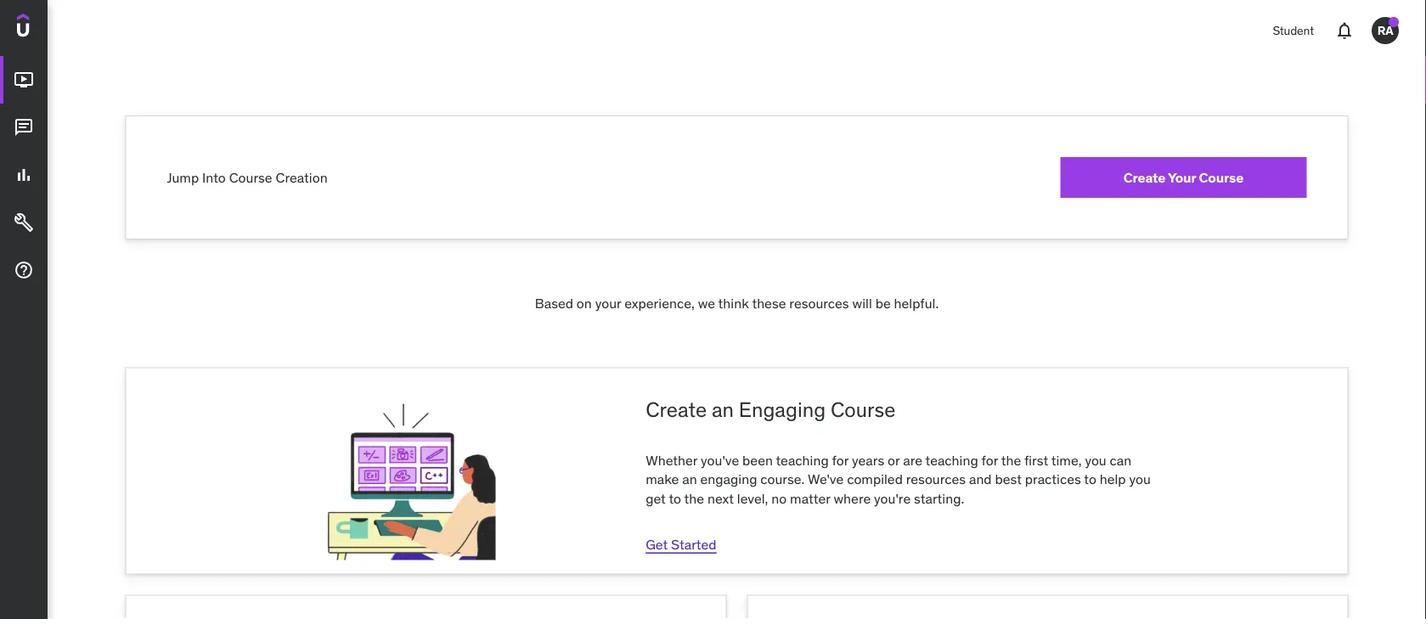 Task type: vqa. For each thing, say whether or not it's contained in the screenshot.
Neuroscience in the Master Your Brain: Neuroscience For Personal Development
no



Task type: locate. For each thing, give the bounding box(es) containing it.
the left next
[[684, 489, 704, 507]]

2 vertical spatial medium image
[[14, 212, 34, 233]]

create for create an engaging course
[[646, 397, 707, 422]]

1 horizontal spatial an
[[712, 397, 734, 422]]

create left your
[[1124, 169, 1165, 186]]

create up whether
[[646, 397, 707, 422]]

create your course link
[[1060, 157, 1307, 198]]

0 vertical spatial medium image
[[14, 70, 34, 90]]

2 medium image from the top
[[14, 260, 34, 280]]

medium image
[[14, 70, 34, 90], [14, 260, 34, 280]]

course right into
[[229, 168, 272, 186]]

create
[[1124, 169, 1165, 186], [646, 397, 707, 422]]

to right get
[[669, 489, 681, 507]]

resources
[[789, 294, 849, 312], [906, 470, 966, 488]]

2 for from the left
[[981, 451, 998, 469]]

the up best
[[1001, 451, 1021, 469]]

1 horizontal spatial resources
[[906, 470, 966, 488]]

0 vertical spatial the
[[1001, 451, 1021, 469]]

3 medium image from the top
[[14, 212, 34, 233]]

create an engaging course
[[646, 397, 896, 422]]

course
[[229, 168, 272, 186], [1199, 169, 1244, 186], [831, 397, 896, 422]]

2 teaching from the left
[[925, 451, 978, 469]]

2 horizontal spatial course
[[1199, 169, 1244, 186]]

or
[[888, 451, 900, 469]]

an down whether
[[682, 470, 697, 488]]

engaging
[[739, 397, 826, 422]]

no
[[771, 489, 787, 507]]

course right your
[[1199, 169, 1244, 186]]

0 vertical spatial create
[[1124, 169, 1165, 186]]

teaching
[[776, 451, 829, 469], [925, 451, 978, 469]]

1 horizontal spatial for
[[981, 451, 998, 469]]

for up 'and'
[[981, 451, 998, 469]]

course for into
[[229, 168, 272, 186]]

1 medium image from the top
[[14, 117, 34, 138]]

0 vertical spatial resources
[[789, 294, 849, 312]]

student
[[1273, 23, 1314, 38]]

we
[[698, 294, 715, 312]]

resources inside whether you've been teaching for years or are teaching for the first time, you can make an engaging course. we've compiled resources and best practices to help you get to the next level, no matter where you're starting.
[[906, 470, 966, 488]]

1 teaching from the left
[[776, 451, 829, 469]]

1 horizontal spatial create
[[1124, 169, 1165, 186]]

are
[[903, 451, 922, 469]]

and
[[969, 470, 992, 488]]

resources up the starting.
[[906, 470, 966, 488]]

student link
[[1262, 10, 1324, 51]]

you have alerts image
[[1389, 17, 1399, 27]]

0 vertical spatial you
[[1085, 451, 1106, 469]]

for
[[832, 451, 849, 469], [981, 451, 998, 469]]

0 vertical spatial medium image
[[14, 117, 34, 138]]

for up we've
[[832, 451, 849, 469]]

1 for from the left
[[832, 451, 849, 469]]

years
[[852, 451, 884, 469]]

help
[[1100, 470, 1126, 488]]

create for create your course
[[1124, 169, 1165, 186]]

an inside whether you've been teaching for years or are teaching for the first time, you can make an engaging course. we've compiled resources and best practices to help you get to the next level, no matter where you're starting.
[[682, 470, 697, 488]]

teaching up course.
[[776, 451, 829, 469]]

1 vertical spatial medium image
[[14, 165, 34, 185]]

can
[[1110, 451, 1132, 469]]

1 medium image from the top
[[14, 70, 34, 90]]

we've
[[808, 470, 844, 488]]

medium image
[[14, 117, 34, 138], [14, 165, 34, 185], [14, 212, 34, 233]]

1 horizontal spatial to
[[1084, 470, 1096, 488]]

1 vertical spatial resources
[[906, 470, 966, 488]]

get
[[646, 536, 668, 553]]

you down can
[[1129, 470, 1151, 488]]

an
[[712, 397, 734, 422], [682, 470, 697, 488]]

teaching up 'and'
[[925, 451, 978, 469]]

1 horizontal spatial teaching
[[925, 451, 978, 469]]

to left help
[[1084, 470, 1096, 488]]

based on your experience, we think these resources will be helpful.
[[535, 294, 939, 312]]

based
[[535, 294, 573, 312]]

0 horizontal spatial for
[[832, 451, 849, 469]]

1 horizontal spatial you
[[1129, 470, 1151, 488]]

first
[[1024, 451, 1048, 469]]

to
[[1084, 470, 1096, 488], [669, 489, 681, 507]]

get
[[646, 489, 666, 507]]

where
[[834, 489, 871, 507]]

notifications image
[[1334, 20, 1355, 41]]

1 vertical spatial to
[[669, 489, 681, 507]]

0 horizontal spatial you
[[1085, 451, 1106, 469]]

0 horizontal spatial create
[[646, 397, 707, 422]]

you left can
[[1085, 451, 1106, 469]]

1 vertical spatial medium image
[[14, 260, 34, 280]]

level,
[[737, 489, 768, 507]]

0 horizontal spatial the
[[684, 489, 704, 507]]

0 vertical spatial an
[[712, 397, 734, 422]]

1 vertical spatial create
[[646, 397, 707, 422]]

resources left will
[[789, 294, 849, 312]]

an up you've
[[712, 397, 734, 422]]

on
[[577, 294, 592, 312]]

1 horizontal spatial the
[[1001, 451, 1021, 469]]

0 horizontal spatial teaching
[[776, 451, 829, 469]]

1 vertical spatial the
[[684, 489, 704, 507]]

course up 'years'
[[831, 397, 896, 422]]

0 horizontal spatial an
[[682, 470, 697, 488]]

1 vertical spatial an
[[682, 470, 697, 488]]

creation
[[276, 168, 328, 186]]

make
[[646, 470, 679, 488]]

0 horizontal spatial course
[[229, 168, 272, 186]]

you're
[[874, 489, 911, 507]]

jump into course creation
[[167, 168, 328, 186]]

the
[[1001, 451, 1021, 469], [684, 489, 704, 507]]

1 vertical spatial you
[[1129, 470, 1151, 488]]

you
[[1085, 451, 1106, 469], [1129, 470, 1151, 488]]

engaging
[[700, 470, 757, 488]]



Task type: describe. For each thing, give the bounding box(es) containing it.
create your course
[[1124, 169, 1244, 186]]

time,
[[1051, 451, 1082, 469]]

ra link
[[1365, 10, 1406, 51]]

into
[[202, 168, 226, 186]]

ra
[[1377, 23, 1393, 38]]

starting.
[[914, 489, 964, 507]]

matter
[[790, 489, 830, 507]]

jump
[[167, 168, 199, 186]]

best
[[995, 470, 1022, 488]]

next
[[707, 489, 734, 507]]

think
[[718, 294, 749, 312]]

whether
[[646, 451, 697, 469]]

get started link
[[646, 536, 716, 553]]

your
[[595, 294, 621, 312]]

1 horizontal spatial course
[[831, 397, 896, 422]]

2 medium image from the top
[[14, 165, 34, 185]]

you've
[[701, 451, 739, 469]]

been
[[742, 451, 773, 469]]

experience,
[[624, 294, 695, 312]]

compiled
[[847, 470, 903, 488]]

practices
[[1025, 470, 1081, 488]]

course.
[[760, 470, 805, 488]]

be
[[875, 294, 891, 312]]

0 horizontal spatial to
[[669, 489, 681, 507]]

these
[[752, 294, 786, 312]]

course for your
[[1199, 169, 1244, 186]]

whether you've been teaching for years or are teaching for the first time, you can make an engaging course. we've compiled resources and best practices to help you get to the next level, no matter where you're starting.
[[646, 451, 1151, 507]]

get started
[[646, 536, 716, 553]]

udemy image
[[17, 14, 94, 43]]

helpful.
[[894, 294, 939, 312]]

your
[[1168, 169, 1196, 186]]

0 horizontal spatial resources
[[789, 294, 849, 312]]

0 vertical spatial to
[[1084, 470, 1096, 488]]

will
[[852, 294, 872, 312]]

started
[[671, 536, 716, 553]]



